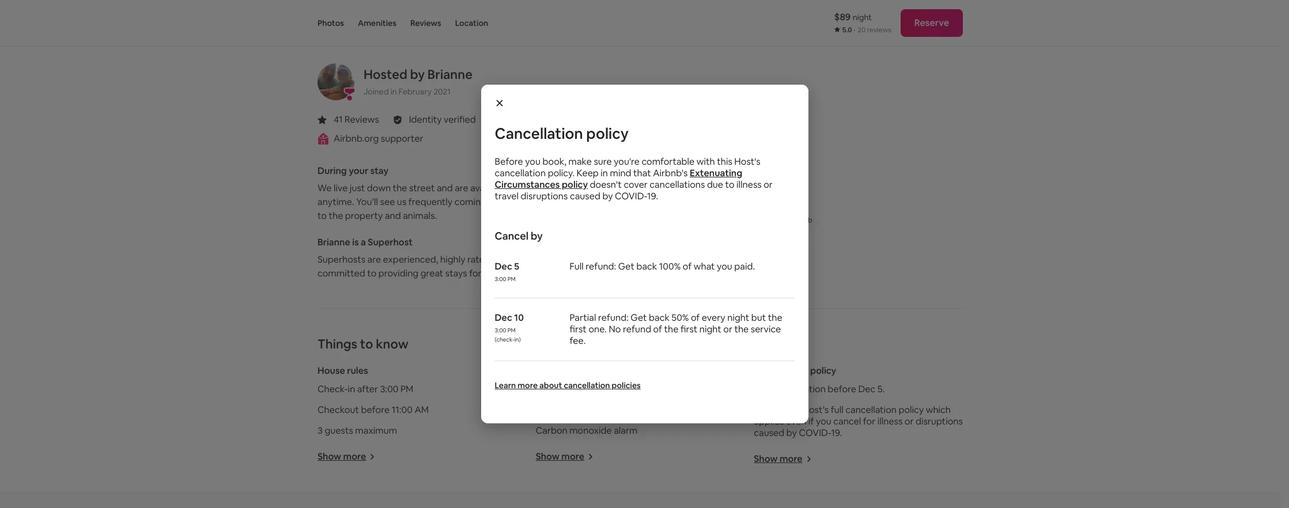 Task type: describe. For each thing, give the bounding box(es) containing it.
rules
[[347, 365, 368, 377]]

website
[[668, 225, 693, 234]]

going
[[507, 196, 531, 208]]

every
[[702, 312, 726, 324]]

50%
[[672, 312, 689, 324]]

after
[[357, 384, 378, 396]]

show more for left show more button
[[318, 451, 366, 463]]

a
[[361, 236, 366, 249]]

by inside hosted by brianne joined in february 2021
[[410, 66, 425, 83]]

or inside review the host's full cancellation policy which applies even if you cancel for illness or disruptions caused by covid-19.
[[905, 416, 914, 428]]

policy inside extenuating circumstances policy
[[562, 178, 588, 191]]

with
[[697, 155, 715, 167]]

5.0
[[843, 25, 852, 35]]

check-
[[318, 384, 348, 396]]

0 horizontal spatial night
[[700, 323, 722, 335]]

to protect your payment, never transfer money or communicate outside of the airbnb website or app.
[[668, 207, 813, 234]]

learn
[[495, 380, 516, 391]]

one.
[[589, 323, 607, 335]]

3:00 for 10
[[495, 327, 507, 334]]

brianne inside hosted by brianne joined in february 2021
[[428, 66, 473, 83]]

reserve button
[[901, 9, 963, 37]]

disruptions inside review the host's full cancellation policy which applies even if you cancel for illness or disruptions caused by covid-19.
[[916, 416, 963, 428]]

the down anytime.
[[329, 210, 343, 222]]

of inside to protect your payment, never transfer money or communicate outside of the airbnb website or app.
[[771, 216, 777, 225]]

1 vertical spatial you
[[717, 260, 733, 272]]

dec 5 3:00 pm
[[495, 260, 520, 283]]

other
[[612, 384, 635, 396]]

cancel
[[834, 416, 861, 428]]

photos
[[318, 18, 344, 28]]

to inside brianne is a superhost superhosts are experienced, highly rated hosts who are committed to providing great stays for guests.
[[367, 268, 377, 280]]

covid- inside review the host's full cancellation policy which applies even if you cancel for illness or disruptions caused by covid-19.
[[799, 427, 831, 439]]

disruptions inside doesn't cover cancellations due to illness or travel disruptions caused by covid-19.
[[521, 190, 568, 202]]

show for show more button to the middle
[[536, 451, 560, 463]]

2 vertical spatial and
[[385, 210, 401, 222]]

money
[[668, 216, 690, 225]]

refund: for partial
[[598, 312, 629, 324]]

caused inside review the host's full cancellation policy which applies even if you cancel for illness or disruptions caused by covid-19.
[[754, 427, 785, 439]]

your inside during your stay we live just down the street and are available for help at anytime. you'll see us frequently coming and going as we tend to the property and animals.
[[349, 165, 368, 177]]

extenuating circumstances policy link
[[495, 167, 743, 191]]

41 reviews
[[334, 114, 379, 126]]

$89 night
[[835, 11, 872, 23]]

no
[[609, 323, 621, 335]]

policy up sure
[[587, 124, 629, 143]]

even
[[786, 416, 807, 428]]

3
[[318, 425, 323, 437]]

learn more about cancellation policies
[[495, 380, 641, 391]]

by inside review the host's full cancellation policy which applies even if you cancel for illness or disruptions caused by covid-19.
[[787, 427, 797, 439]]

guests.
[[484, 268, 514, 280]]

during your stay we live just down the street and are available for help at anytime. you'll see us frequently coming and going as we tend to the property and animals.
[[318, 165, 579, 222]]

water
[[672, 384, 697, 396]]

are inside during your stay we live just down the street and are available for help at anytime. you'll see us frequently coming and going as we tend to the property and animals.
[[455, 182, 469, 194]]

comfortable
[[642, 155, 695, 167]]

animals.
[[403, 210, 437, 222]]

sure
[[594, 155, 612, 167]]

11:00
[[392, 404, 413, 416]]

2 horizontal spatial show more button
[[754, 453, 812, 465]]

keep
[[577, 167, 599, 179]]

cancellation policy dialog
[[481, 85, 809, 423]]

show more for show more button to the right
[[754, 453, 803, 465]]

full refund: get back 100% of what you paid.
[[570, 260, 755, 272]]

committed
[[318, 268, 365, 280]]

your inside to protect your payment, never transfer money or communicate outside of the airbnb website or app.
[[703, 207, 717, 216]]

10
[[514, 312, 524, 324]]

partial refund: get back 50% of every night but the first one. no refund of the first night or the service fee.
[[570, 312, 783, 347]]

2 horizontal spatial are
[[538, 254, 551, 266]]

experienced,
[[383, 254, 438, 266]]

1 horizontal spatial reviews
[[410, 18, 441, 28]]

full
[[570, 260, 584, 272]]

extenuating
[[690, 167, 743, 179]]

0 horizontal spatial before
[[361, 404, 390, 416]]

this
[[717, 155, 733, 167]]

in)
[[515, 336, 521, 343]]

for for review the host's full cancellation policy which applies even if you cancel for illness or disruptions caused by covid-19.
[[863, 416, 876, 428]]

make
[[569, 155, 592, 167]]

dec for 5
[[495, 260, 512, 272]]

doesn't cover cancellations due to illness or travel disruptions caused by covid-19.
[[495, 178, 773, 202]]

1 first from the left
[[570, 323, 587, 335]]

cancellation policy for cancellation
[[754, 365, 837, 377]]

the left but
[[735, 323, 749, 335]]

you're
[[614, 155, 640, 167]]

fee.
[[570, 335, 586, 347]]

available
[[471, 182, 507, 194]]

(check-
[[495, 336, 515, 343]]

of for every
[[691, 312, 700, 324]]

verified
[[444, 114, 476, 126]]

stays
[[446, 268, 467, 280]]

what
[[694, 260, 715, 272]]

frequently
[[409, 196, 453, 208]]

mind
[[610, 167, 632, 179]]

airbnb's
[[653, 167, 688, 179]]

never
[[751, 207, 768, 216]]

0 vertical spatial and
[[437, 182, 453, 194]]

anytime.
[[318, 196, 354, 208]]

contact host link
[[645, 165, 731, 193]]

3:00 for 5
[[495, 275, 507, 283]]

property
[[345, 210, 383, 222]]

nearby lake, river, other body of water
[[536, 384, 697, 396]]

street
[[409, 182, 435, 194]]

who
[[518, 254, 536, 266]]

host
[[697, 172, 717, 185]]

supporter
[[381, 133, 424, 145]]

show for left show more button
[[318, 451, 341, 463]]

know
[[376, 336, 409, 352]]

hosted by brianne joined in february 2021
[[364, 66, 473, 97]]

circumstances
[[495, 178, 560, 191]]

alarm
[[614, 425, 638, 437]]

hosted
[[364, 66, 408, 83]]

get for 100%
[[618, 260, 635, 272]]

but
[[752, 312, 766, 324]]

illness inside review the host's full cancellation policy which applies even if you cancel for illness or disruptions caused by covid-19.
[[878, 416, 903, 428]]

airbnb.org
[[334, 133, 379, 145]]

reserve
[[915, 17, 950, 29]]

or inside doesn't cover cancellations due to illness or travel disruptions caused by covid-19.
[[764, 178, 773, 191]]

by inside doesn't cover cancellations due to illness or travel disruptions caused by covid-19.
[[603, 190, 613, 202]]

things to know
[[318, 336, 409, 352]]

you inside review the host's full cancellation policy which applies even if you cancel for illness or disruptions caused by covid-19.
[[816, 416, 832, 428]]

dec 10 3:00 pm (check-in)
[[495, 312, 524, 343]]

1 horizontal spatial show more button
[[536, 451, 594, 463]]

host's
[[803, 404, 829, 416]]

pm for 5
[[508, 275, 516, 283]]

us
[[397, 196, 407, 208]]

partial
[[570, 312, 596, 324]]

more for show more button to the right
[[780, 453, 803, 465]]

0 horizontal spatial are
[[368, 254, 381, 266]]

1 horizontal spatial before
[[828, 384, 857, 396]]

policy.
[[548, 167, 575, 179]]

the up us on the top
[[393, 182, 407, 194]]

more for left show more button
[[343, 451, 366, 463]]

to inside doesn't cover cancellations due to illness or travel disruptions caused by covid-19.
[[726, 178, 735, 191]]

lake,
[[569, 384, 588, 396]]

19. inside review the host's full cancellation policy which applies even if you cancel for illness or disruptions caused by covid-19.
[[831, 427, 843, 439]]



Task type: locate. For each thing, give the bounding box(es) containing it.
0 vertical spatial before
[[828, 384, 857, 396]]

cancellation policy inside dialog
[[495, 124, 629, 143]]

1 vertical spatial before
[[361, 404, 390, 416]]

cancel
[[495, 229, 529, 242]]

doesn't
[[590, 178, 622, 191]]

0 horizontal spatial 19.
[[647, 190, 658, 202]]

show more
[[318, 451, 366, 463], [536, 451, 585, 463], [754, 453, 803, 465]]

󰀃
[[493, 113, 498, 127]]

you left book,
[[525, 155, 541, 167]]

first left every
[[681, 323, 698, 335]]

or left app. at the top right of the page
[[695, 225, 702, 234]]

full
[[831, 404, 844, 416]]

superhosts
[[318, 254, 366, 266]]

0 horizontal spatial reviews
[[345, 114, 379, 126]]

3:00 inside "dec 5 3:00 pm"
[[495, 275, 507, 283]]

19. inside doesn't cover cancellations due to illness or travel disruptions caused by covid-19.
[[647, 190, 658, 202]]

brianne inside brianne is a superhost superhosts are experienced, highly rated hosts who are committed to providing great stays for guests.
[[318, 236, 350, 249]]

policy inside review the host's full cancellation policy which applies even if you cancel for illness or disruptions caused by covid-19.
[[899, 404, 924, 416]]

1 vertical spatial for
[[469, 268, 482, 280]]

1 vertical spatial your
[[703, 207, 717, 216]]

refund
[[623, 323, 652, 335]]

3:00 inside dec 10 3:00 pm (check-in)
[[495, 327, 507, 334]]

contact
[[659, 172, 695, 185]]

0 vertical spatial get
[[618, 260, 635, 272]]

2 horizontal spatial in
[[601, 167, 608, 179]]

if
[[809, 416, 814, 428]]

19. down full
[[831, 427, 843, 439]]

outside
[[745, 216, 769, 225]]

2 horizontal spatial show
[[754, 453, 778, 465]]

0 horizontal spatial show more
[[318, 451, 366, 463]]

more down the 3 guests maximum
[[343, 451, 366, 463]]

1 horizontal spatial are
[[455, 182, 469, 194]]

1 vertical spatial brianne
[[318, 236, 350, 249]]

1 horizontal spatial in
[[391, 87, 397, 97]]

during
[[318, 165, 347, 177]]

0 horizontal spatial show
[[318, 451, 341, 463]]

and down available
[[489, 196, 505, 208]]

2 vertical spatial dec
[[859, 384, 876, 396]]

you'll
[[356, 196, 378, 208]]

night inside $89 night
[[853, 12, 872, 22]]

0 vertical spatial disruptions
[[521, 190, 568, 202]]

0 vertical spatial dec
[[495, 260, 512, 272]]

1 vertical spatial and
[[489, 196, 505, 208]]

amenities
[[358, 18, 397, 28]]

before
[[495, 155, 523, 167]]

in inside hosted by brianne joined in february 2021
[[391, 87, 397, 97]]

2 horizontal spatial and
[[489, 196, 505, 208]]

3:00 right after on the bottom of page
[[380, 384, 399, 396]]

3:00 down the hosts
[[495, 275, 507, 283]]

your up just
[[349, 165, 368, 177]]

0 horizontal spatial first
[[570, 323, 587, 335]]

down
[[367, 182, 391, 194]]

0 horizontal spatial cancellation policy
[[495, 124, 629, 143]]

0 vertical spatial 3:00
[[495, 275, 507, 283]]

due
[[707, 178, 724, 191]]

applies
[[754, 416, 784, 428]]

1 horizontal spatial first
[[681, 323, 698, 335]]

19. down that
[[647, 190, 658, 202]]

2 vertical spatial you
[[816, 416, 832, 428]]

0 vertical spatial covid-
[[615, 190, 647, 202]]

the left if
[[786, 404, 801, 416]]

brianne is a superhost. learn more about brianne. image
[[318, 64, 355, 100], [318, 64, 355, 100]]

policy up free cancellation before dec 5.
[[811, 365, 837, 377]]

by right the cancel
[[531, 229, 543, 242]]

0 horizontal spatial caused
[[570, 190, 601, 202]]

airbnb
[[791, 216, 813, 225]]

3:00
[[495, 275, 507, 283], [495, 327, 507, 334], [380, 384, 399, 396]]

of right body
[[661, 384, 670, 396]]

1 vertical spatial dec
[[495, 312, 512, 324]]

0 horizontal spatial cancellation
[[495, 124, 583, 143]]

and down the see
[[385, 210, 401, 222]]

cancellation
[[495, 124, 583, 143], [754, 365, 809, 377]]

we
[[318, 182, 332, 194]]

in
[[391, 87, 397, 97], [601, 167, 608, 179], [348, 384, 355, 396]]

the right but
[[768, 312, 783, 324]]

0 vertical spatial illness
[[737, 178, 762, 191]]

to
[[668, 207, 676, 216]]

more inside cancellation policy dialog
[[518, 380, 538, 391]]

your
[[349, 165, 368, 177], [703, 207, 717, 216]]

night left but
[[728, 312, 750, 324]]

are down superhost
[[368, 254, 381, 266]]

photos button
[[318, 0, 344, 46]]

amenities button
[[358, 0, 397, 46]]

cancellation up book,
[[495, 124, 583, 143]]

highly
[[440, 254, 466, 266]]

before up maximum
[[361, 404, 390, 416]]

brianne up superhosts
[[318, 236, 350, 249]]

2 horizontal spatial you
[[816, 416, 832, 428]]

show down carbon
[[536, 451, 560, 463]]

2021
[[434, 87, 451, 97]]

pm up in)
[[508, 327, 516, 334]]

get left the 100%
[[618, 260, 635, 272]]

of for water
[[661, 384, 670, 396]]

to left "know"
[[360, 336, 373, 352]]

identity verified
[[409, 114, 476, 126]]

joined
[[364, 87, 389, 97]]

back left the 100%
[[637, 260, 657, 272]]

pm inside dec 10 3:00 pm (check-in)
[[508, 327, 516, 334]]

we
[[544, 196, 557, 208]]

2 horizontal spatial show more
[[754, 453, 803, 465]]

cancellation up free
[[754, 365, 809, 377]]

are up coming
[[455, 182, 469, 194]]

1 vertical spatial refund:
[[598, 312, 629, 324]]

1 vertical spatial disruptions
[[916, 416, 963, 428]]

for up going
[[509, 182, 522, 194]]

cancel by
[[495, 229, 543, 242]]

is
[[352, 236, 359, 249]]

0 horizontal spatial disruptions
[[521, 190, 568, 202]]

in right joined
[[391, 87, 397, 97]]

first left one.
[[570, 323, 587, 335]]

show for show more button to the right
[[754, 453, 778, 465]]

0 horizontal spatial covid-
[[615, 190, 647, 202]]

caused down keep
[[570, 190, 601, 202]]

0 vertical spatial 19.
[[647, 190, 658, 202]]

0 horizontal spatial you
[[525, 155, 541, 167]]

to right due
[[726, 178, 735, 191]]

pm up 11:00
[[401, 384, 414, 396]]

in inside before you book, make sure you're comfortable with this host's cancellation policy. keep in mind that airbnb's
[[601, 167, 608, 179]]

0 vertical spatial back
[[637, 260, 657, 272]]

0 horizontal spatial in
[[348, 384, 355, 396]]

1 horizontal spatial your
[[703, 207, 717, 216]]

carbon
[[536, 425, 568, 437]]

by left if
[[787, 427, 797, 439]]

of right the refund
[[654, 323, 662, 335]]

dec left 5
[[495, 260, 512, 272]]

cancellation policy up free cancellation before dec 5.
[[754, 365, 837, 377]]

2 first from the left
[[681, 323, 698, 335]]

reviews left location "button"
[[410, 18, 441, 28]]

for
[[509, 182, 522, 194], [469, 268, 482, 280], [863, 416, 876, 428]]

0 horizontal spatial and
[[385, 210, 401, 222]]

illness inside doesn't cover cancellations due to illness or travel disruptions caused by covid-19.
[[737, 178, 762, 191]]

covid- down mind
[[615, 190, 647, 202]]

0 vertical spatial pm
[[508, 275, 516, 283]]

show more button down "guests"
[[318, 451, 376, 463]]

illness down "5." at bottom
[[878, 416, 903, 428]]

back for 50%
[[649, 312, 670, 324]]

cancellation inside before you book, make sure you're comfortable with this host's cancellation policy. keep in mind that airbnb's
[[495, 167, 546, 179]]

2 vertical spatial in
[[348, 384, 355, 396]]

1 vertical spatial 3:00
[[495, 327, 507, 334]]

by up february
[[410, 66, 425, 83]]

protect
[[678, 207, 702, 216]]

5.
[[878, 384, 885, 396]]

2 vertical spatial 3:00
[[380, 384, 399, 396]]

in left after on the bottom of page
[[348, 384, 355, 396]]

2 vertical spatial pm
[[401, 384, 414, 396]]

2 vertical spatial for
[[863, 416, 876, 428]]

1 horizontal spatial night
[[728, 312, 750, 324]]

or right "money"
[[692, 216, 698, 225]]

by down mind
[[603, 190, 613, 202]]

1 horizontal spatial for
[[509, 182, 522, 194]]

or inside partial refund: get back 50% of every night but the first one. no refund of the first night or the service fee.
[[724, 323, 733, 335]]

night
[[853, 12, 872, 22], [728, 312, 750, 324], [700, 323, 722, 335]]

cancellation policy
[[495, 124, 629, 143], [754, 365, 837, 377]]

of for what
[[683, 260, 692, 272]]

more right learn
[[518, 380, 538, 391]]

app.
[[703, 225, 717, 234]]

0 horizontal spatial illness
[[737, 178, 762, 191]]

1 vertical spatial cancellation policy
[[754, 365, 837, 377]]

are right who
[[538, 254, 551, 266]]

show more down carbon
[[536, 451, 585, 463]]

of left 'what'
[[683, 260, 692, 272]]

0 vertical spatial reviews
[[410, 18, 441, 28]]

5
[[514, 260, 520, 272]]

or left which
[[905, 416, 914, 428]]

live
[[334, 182, 348, 194]]

1 vertical spatial cancellation
[[754, 365, 809, 377]]

0 vertical spatial caused
[[570, 190, 601, 202]]

travel
[[495, 190, 519, 202]]

of right outside
[[771, 216, 777, 225]]

by
[[410, 66, 425, 83], [603, 190, 613, 202], [531, 229, 543, 242], [787, 427, 797, 439]]

back inside partial refund: get back 50% of every night but the first one. no refund of the first night or the service fee.
[[649, 312, 670, 324]]

extenuating circumstances policy
[[495, 167, 743, 191]]

1 horizontal spatial caused
[[754, 427, 785, 439]]

1 vertical spatial back
[[649, 312, 670, 324]]

1 horizontal spatial and
[[437, 182, 453, 194]]

illness down host's
[[737, 178, 762, 191]]

for inside review the host's full cancellation policy which applies even if you cancel for illness or disruptions caused by covid-19.
[[863, 416, 876, 428]]

checkout
[[318, 404, 359, 416]]

refund: right full
[[586, 260, 616, 272]]

dec inside "dec 5 3:00 pm"
[[495, 260, 512, 272]]

or
[[764, 178, 773, 191], [692, 216, 698, 225], [695, 225, 702, 234], [724, 323, 733, 335], [905, 416, 914, 428]]

cancellation for you
[[495, 124, 583, 143]]

caused inside doesn't cover cancellations due to illness or travel disruptions caused by covid-19.
[[570, 190, 601, 202]]

more for show more button to the middle
[[562, 451, 585, 463]]

night up 20
[[853, 12, 872, 22]]

get for 50%
[[631, 312, 647, 324]]

dec inside dec 10 3:00 pm (check-in)
[[495, 312, 512, 324]]

cancellation inside review the host's full cancellation policy which applies even if you cancel for illness or disruptions caused by covid-19.
[[846, 404, 897, 416]]

monoxide
[[570, 425, 612, 437]]

see
[[380, 196, 395, 208]]

cancellation policy up book,
[[495, 124, 629, 143]]

20
[[858, 25, 866, 35]]

1 vertical spatial 19.
[[831, 427, 843, 439]]

pm down 5
[[508, 275, 516, 283]]

illness
[[737, 178, 762, 191], [878, 416, 903, 428]]

or up never
[[764, 178, 773, 191]]

more down even
[[780, 453, 803, 465]]

1 horizontal spatial you
[[717, 260, 733, 272]]

identity
[[409, 114, 442, 126]]

as
[[533, 196, 542, 208]]

refund: for full
[[586, 260, 616, 272]]

policy up tend
[[562, 178, 588, 191]]

show more button down carbon
[[536, 451, 594, 463]]

for inside brianne is a superhost superhosts are experienced, highly rated hosts who are committed to providing great stays for guests.
[[469, 268, 482, 280]]

1 horizontal spatial brianne
[[428, 66, 473, 83]]

show down 3
[[318, 451, 341, 463]]

0 vertical spatial for
[[509, 182, 522, 194]]

1 horizontal spatial illness
[[878, 416, 903, 428]]

for for during your stay we live just down the street and are available for help at anytime. you'll see us frequently coming and going as we tend to the property and animals.
[[509, 182, 522, 194]]

pm inside "dec 5 3:00 pm"
[[508, 275, 516, 283]]

back left 50%
[[649, 312, 670, 324]]

pm for 10
[[508, 327, 516, 334]]

before up full
[[828, 384, 857, 396]]

guests
[[325, 425, 353, 437]]

0 vertical spatial refund:
[[586, 260, 616, 272]]

100%
[[659, 260, 681, 272]]

3:00 up "(check-"
[[495, 327, 507, 334]]

that
[[634, 167, 651, 179]]

0 vertical spatial cancellation
[[495, 124, 583, 143]]

things
[[318, 336, 358, 352]]

1 vertical spatial caused
[[754, 427, 785, 439]]

the inside review the host's full cancellation policy which applies even if you cancel for illness or disruptions caused by covid-19.
[[786, 404, 801, 416]]

refund: inside partial refund: get back 50% of every night but the first one. no refund of the first night or the service fee.
[[598, 312, 629, 324]]

policy left which
[[899, 404, 924, 416]]

in left mind
[[601, 167, 608, 179]]

to left providing on the bottom
[[367, 268, 377, 280]]

0 horizontal spatial your
[[349, 165, 368, 177]]

1 vertical spatial illness
[[878, 416, 903, 428]]

covid- down host's
[[799, 427, 831, 439]]

dec for 10
[[495, 312, 512, 324]]

tend
[[559, 196, 579, 208]]

0 vertical spatial your
[[349, 165, 368, 177]]

show more down "guests"
[[318, 451, 366, 463]]

dec left 10
[[495, 312, 512, 324]]

0 vertical spatial brianne
[[428, 66, 473, 83]]

2 horizontal spatial night
[[853, 12, 872, 22]]

cancellation
[[495, 167, 546, 179], [564, 380, 610, 391], [775, 384, 826, 396], [846, 404, 897, 416]]

dec left "5." at bottom
[[859, 384, 876, 396]]

for down the rated
[[469, 268, 482, 280]]

for inside during your stay we live just down the street and are available for help at anytime. you'll see us frequently coming and going as we tend to the property and animals.
[[509, 182, 522, 194]]

which
[[926, 404, 951, 416]]

and
[[437, 182, 453, 194], [489, 196, 505, 208], [385, 210, 401, 222]]

free cancellation before dec 5.
[[754, 384, 885, 396]]

0 vertical spatial cancellation policy
[[495, 124, 629, 143]]

service
[[751, 323, 781, 335]]

cancellation policy for you
[[495, 124, 629, 143]]

show more for show more button to the middle
[[536, 451, 585, 463]]

providing
[[379, 268, 419, 280]]

0 vertical spatial in
[[391, 87, 397, 97]]

1 horizontal spatial disruptions
[[916, 416, 963, 428]]

check-in after 3:00 pm
[[318, 384, 414, 396]]

1 horizontal spatial cancellation
[[754, 365, 809, 377]]

of right 50%
[[691, 312, 700, 324]]

your up app. at the top right of the page
[[703, 207, 717, 216]]

1 horizontal spatial cancellation policy
[[754, 365, 837, 377]]

river,
[[590, 384, 610, 396]]

show more button down even
[[754, 453, 812, 465]]

night right 50%
[[700, 323, 722, 335]]

house rules
[[318, 365, 368, 377]]

caused down review
[[754, 427, 785, 439]]

to inside during your stay we live just down the street and are available for help at anytime. you'll see us frequently coming and going as we tend to the property and animals.
[[318, 210, 327, 222]]

1 horizontal spatial covid-
[[799, 427, 831, 439]]

1 vertical spatial reviews
[[345, 114, 379, 126]]

the left airbnb
[[779, 216, 790, 225]]

1 horizontal spatial 19.
[[831, 427, 843, 439]]

the inside to protect your payment, never transfer money or communicate outside of the airbnb website or app.
[[779, 216, 790, 225]]

get inside partial refund: get back 50% of every night but the first one. no refund of the first night or the service fee.
[[631, 312, 647, 324]]

refund: right partial
[[598, 312, 629, 324]]

0 horizontal spatial show more button
[[318, 451, 376, 463]]

·
[[854, 25, 856, 35]]

2 horizontal spatial for
[[863, 416, 876, 428]]

rated
[[468, 254, 491, 266]]

more down carbon monoxide alarm
[[562, 451, 585, 463]]

to down anytime.
[[318, 210, 327, 222]]

1 vertical spatial get
[[631, 312, 647, 324]]

cancellation inside dialog
[[495, 124, 583, 143]]

show down applies
[[754, 453, 778, 465]]

0 horizontal spatial for
[[469, 268, 482, 280]]

at
[[544, 182, 552, 194]]

nearby
[[536, 384, 567, 396]]

and up frequently
[[437, 182, 453, 194]]

transfer
[[770, 207, 795, 216]]

cover
[[624, 178, 648, 191]]

the right the refund
[[665, 323, 679, 335]]

1 vertical spatial covid-
[[799, 427, 831, 439]]

of
[[771, 216, 777, 225], [683, 260, 692, 272], [691, 312, 700, 324], [654, 323, 662, 335], [661, 384, 670, 396]]

back for 100%
[[637, 260, 657, 272]]

brianne up 2021
[[428, 66, 473, 83]]

you left paid.
[[717, 260, 733, 272]]

show more down applies
[[754, 453, 803, 465]]

1 horizontal spatial show
[[536, 451, 560, 463]]

just
[[350, 182, 365, 194]]

am
[[415, 404, 429, 416]]

cancellation for cancellation
[[754, 365, 809, 377]]

communicate
[[700, 216, 744, 225]]

1 vertical spatial pm
[[508, 327, 516, 334]]

0 horizontal spatial brianne
[[318, 236, 350, 249]]

0 vertical spatial you
[[525, 155, 541, 167]]

get right no
[[631, 312, 647, 324]]

for right the "cancel"
[[863, 416, 876, 428]]

you right if
[[816, 416, 832, 428]]

or left but
[[724, 323, 733, 335]]

1 horizontal spatial show more
[[536, 451, 585, 463]]

you inside before you book, make sure you're comfortable with this host's cancellation policy. keep in mind that airbnb's
[[525, 155, 541, 167]]

covid- inside doesn't cover cancellations due to illness or travel disruptions caused by covid-19.
[[615, 190, 647, 202]]

1 vertical spatial in
[[601, 167, 608, 179]]

reviews up airbnb.org
[[345, 114, 379, 126]]



Task type: vqa. For each thing, say whether or not it's contained in the screenshot.
Amenities
yes



